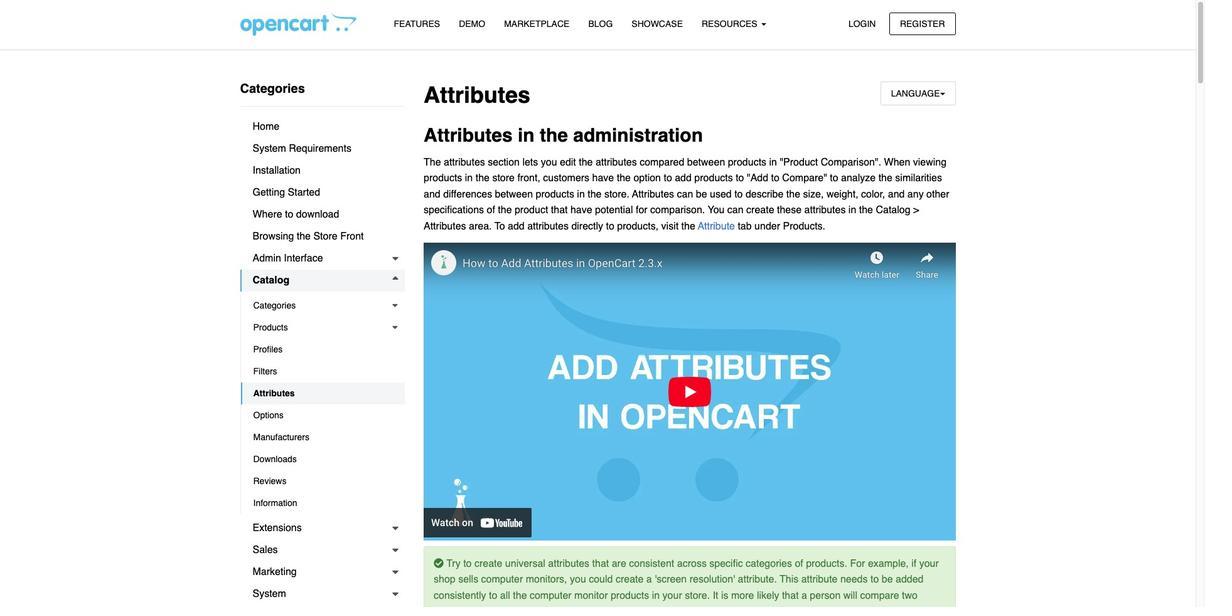 Task type: vqa. For each thing, say whether or not it's contained in the screenshot.
the with
yes



Task type: locate. For each thing, give the bounding box(es) containing it.
comparison".
[[821, 157, 881, 168]]

add down compared
[[675, 173, 692, 184]]

store. up potential
[[604, 189, 629, 200]]

similarities
[[895, 173, 942, 184]]

categories up products
[[253, 301, 296, 311]]

browsing the store front link
[[240, 226, 405, 248]]

to right the "add
[[771, 173, 779, 184]]

specific
[[709, 558, 743, 570]]

system down marketing
[[253, 589, 286, 600]]

between down store
[[495, 189, 533, 200]]

1 vertical spatial can
[[727, 205, 744, 216]]

visit
[[661, 221, 679, 232]]

and up specifications
[[424, 189, 440, 200]]

in down the 'screen
[[652, 591, 660, 602]]

0 vertical spatial you
[[541, 157, 557, 168]]

the
[[540, 124, 568, 146], [579, 157, 593, 168], [476, 173, 490, 184], [617, 173, 631, 184], [878, 173, 892, 184], [588, 189, 602, 200], [786, 189, 800, 200], [498, 205, 512, 216], [859, 205, 873, 216], [681, 221, 695, 232], [297, 231, 311, 242], [513, 591, 527, 602]]

different
[[834, 607, 871, 608]]

monitor down resolution'
[[677, 607, 710, 608]]

products down could
[[611, 591, 649, 602]]

catalog inside the attributes section lets you edit the attributes compared between products in "product comparison". when viewing products in the store front, customers have the option to add products to "add to compare" to analyze the similarities and differences between products in the store. attributes can be used to describe the size, weight, color, and any other specifications of the product that have potential for comparison. you can create these attributes in the catalog > attributes area. to add attributes directly to products, visit the
[[876, 205, 910, 216]]

0 horizontal spatial add
[[508, 221, 525, 232]]

products
[[253, 323, 288, 333]]

and down "is"
[[713, 607, 730, 608]]

1 horizontal spatial of
[[795, 558, 803, 570]]

1 vertical spatial monitor
[[677, 607, 710, 608]]

0 horizontal spatial be
[[696, 189, 707, 200]]

computer up all
[[481, 575, 523, 586]]

to right where
[[285, 209, 293, 220]]

a down consistent
[[646, 575, 652, 586]]

0 horizontal spatial between
[[495, 189, 533, 200]]

option
[[634, 173, 661, 184]]

your down the 'screen
[[663, 591, 682, 602]]

have up directly
[[570, 205, 592, 216]]

customers
[[543, 173, 589, 184]]

between
[[687, 157, 725, 168], [495, 189, 533, 200]]

1 vertical spatial store.
[[685, 591, 710, 602]]

2 vertical spatial that
[[782, 591, 799, 602]]

1 vertical spatial between
[[495, 189, 533, 200]]

admin
[[253, 253, 281, 264]]

1 vertical spatial of
[[795, 558, 803, 570]]

1 vertical spatial add
[[508, 221, 525, 232]]

0 vertical spatial monitors,
[[526, 575, 567, 586]]

1 vertical spatial be
[[882, 575, 893, 586]]

'screen
[[655, 575, 687, 586]]

store.
[[604, 189, 629, 200], [685, 591, 710, 602]]

0 vertical spatial your
[[919, 558, 939, 570]]

store. left it
[[685, 591, 710, 602]]

of up 'this'
[[795, 558, 803, 570]]

1 vertical spatial that
[[592, 558, 609, 570]]

section
[[488, 157, 520, 168]]

product down 'this'
[[778, 607, 811, 608]]

1 vertical spatial catalog
[[253, 275, 289, 286]]

0 horizontal spatial of
[[487, 205, 495, 216]]

sales link
[[240, 540, 405, 562]]

0 vertical spatial between
[[687, 157, 725, 168]]

blog link
[[579, 13, 622, 35]]

information link
[[241, 493, 405, 515]]

register link
[[889, 12, 956, 35]]

of inside the attributes section lets you edit the attributes compared between products in "product comparison". when viewing products in the store front, customers have the option to add products to "add to compare" to analyze the similarities and differences between products in the store. attributes can be used to describe the size, weight, color, and any other specifications of the product that have potential for comparison. you can create these attributes in the catalog > attributes area. to add attributes directly to products, visit the
[[487, 205, 495, 216]]

create up attribute tab under products. at the top of the page
[[746, 205, 774, 216]]

computer
[[481, 575, 523, 586], [530, 591, 572, 602], [434, 607, 476, 608], [632, 607, 674, 608]]

product inside try to create universal attributes that are consistent across specific categories of products. for example, if your shop sells computer monitors, you could create a 'screen resolution' attribute. this attribute needs to be added consistently to all the computer monitor products in your store. it is more likely that a person will compare two computer monitors, rather than comparing a computer monitor and a random product with different attributes.
[[778, 607, 811, 608]]

likely
[[757, 591, 779, 602]]

computer down consistently on the bottom of page
[[434, 607, 476, 608]]

marketing
[[253, 567, 297, 578]]

products up the "add
[[728, 157, 766, 168]]

have up potential
[[592, 173, 614, 184]]

be
[[696, 189, 707, 200], [882, 575, 893, 586]]

1 horizontal spatial and
[[713, 607, 730, 608]]

marketplace
[[504, 19, 570, 29]]

0 vertical spatial that
[[551, 205, 568, 216]]

differences
[[443, 189, 492, 200]]

attributes up could
[[548, 558, 589, 570]]

admin interface
[[253, 253, 323, 264]]

1 horizontal spatial catalog
[[876, 205, 910, 216]]

create down the are
[[616, 575, 644, 586]]

1 horizontal spatial be
[[882, 575, 893, 586]]

shop
[[434, 575, 455, 586]]

for
[[636, 205, 648, 216]]

rather
[[522, 607, 549, 608]]

system requirements
[[253, 143, 351, 154]]

create inside the attributes section lets you edit the attributes compared between products in "product comparison". when viewing products in the store front, customers have the option to add products to "add to compare" to analyze the similarities and differences between products in the store. attributes can be used to describe the size, weight, color, and any other specifications of the product that have potential for comparison. you can create these attributes in the catalog > attributes area. to add attributes directly to products, visit the
[[746, 205, 774, 216]]

2 system from the top
[[253, 589, 286, 600]]

to right try
[[463, 558, 472, 570]]

profiles
[[253, 345, 283, 355]]

0 horizontal spatial that
[[551, 205, 568, 216]]

getting started link
[[240, 182, 405, 204]]

1 vertical spatial create
[[474, 558, 502, 570]]

1 horizontal spatial product
[[778, 607, 811, 608]]

monitor up comparing
[[574, 591, 608, 602]]

if
[[911, 558, 917, 570]]

getting started
[[253, 187, 320, 198]]

installation link
[[240, 160, 405, 182]]

monitors, down all
[[478, 607, 520, 608]]

and left any
[[888, 189, 905, 200]]

a down the "more"
[[732, 607, 738, 608]]

that down the customers
[[551, 205, 568, 216]]

consistent
[[629, 558, 674, 570]]

where to download link
[[240, 204, 405, 226]]

system for system requirements
[[253, 143, 286, 154]]

a
[[646, 575, 652, 586], [802, 591, 807, 602], [623, 607, 629, 608], [732, 607, 738, 608]]

2 horizontal spatial that
[[782, 591, 799, 602]]

catalog left >
[[876, 205, 910, 216]]

marketing link
[[240, 562, 405, 584]]

1 horizontal spatial you
[[570, 575, 586, 586]]

categories link
[[241, 295, 405, 317]]

0 vertical spatial system
[[253, 143, 286, 154]]

can
[[677, 189, 693, 200], [727, 205, 744, 216]]

0 vertical spatial add
[[675, 173, 692, 184]]

that up could
[[592, 558, 609, 570]]

for
[[850, 558, 865, 570]]

to inside where to download link
[[285, 209, 293, 220]]

and
[[424, 189, 440, 200], [888, 189, 905, 200], [713, 607, 730, 608]]

add right the to
[[508, 221, 525, 232]]

your
[[919, 558, 939, 570], [663, 591, 682, 602]]

products
[[728, 157, 766, 168], [424, 173, 462, 184], [694, 173, 733, 184], [536, 189, 574, 200], [611, 591, 649, 602]]

1 horizontal spatial create
[[616, 575, 644, 586]]

0 vertical spatial product
[[515, 205, 548, 216]]

system requirements link
[[240, 138, 405, 160]]

attributes
[[424, 82, 530, 108], [424, 124, 513, 146], [632, 189, 674, 200], [424, 221, 466, 232], [253, 389, 295, 399]]

create up sells on the bottom left of page
[[474, 558, 502, 570]]

reviews link
[[241, 471, 405, 493]]

1 vertical spatial product
[[778, 607, 811, 608]]

to up 'compare'
[[871, 575, 879, 586]]

attributes right 'the'
[[444, 157, 485, 168]]

your right if
[[919, 558, 939, 570]]

of up the to
[[487, 205, 495, 216]]

analyze
[[841, 173, 876, 184]]

blog
[[588, 19, 613, 29]]

other
[[926, 189, 949, 200]]

0 vertical spatial store.
[[604, 189, 629, 200]]

system link
[[240, 584, 405, 606]]

edit
[[560, 157, 576, 168]]

categories
[[240, 82, 305, 96], [253, 301, 296, 311]]

1 vertical spatial your
[[663, 591, 682, 602]]

check circle image
[[434, 558, 444, 568]]

to left all
[[489, 591, 497, 602]]

you right lets
[[541, 157, 557, 168]]

1 vertical spatial categories
[[253, 301, 296, 311]]

of
[[487, 205, 495, 216], [795, 558, 803, 570]]

0 vertical spatial be
[[696, 189, 707, 200]]

0 horizontal spatial your
[[663, 591, 682, 602]]

0 vertical spatial create
[[746, 205, 774, 216]]

0 horizontal spatial monitors,
[[478, 607, 520, 608]]

1 horizontal spatial store.
[[685, 591, 710, 602]]

can up tab
[[727, 205, 744, 216]]

that down 'this'
[[782, 591, 799, 602]]

potential
[[595, 205, 633, 216]]

tab
[[738, 221, 752, 232]]

features
[[394, 19, 440, 29]]

you left could
[[570, 575, 586, 586]]

administration
[[573, 124, 703, 146]]

to
[[664, 173, 672, 184], [736, 173, 744, 184], [771, 173, 779, 184], [830, 173, 838, 184], [734, 189, 743, 200], [285, 209, 293, 220], [606, 221, 614, 232], [463, 558, 472, 570], [871, 575, 879, 586], [489, 591, 497, 602]]

0 horizontal spatial and
[[424, 189, 440, 200]]

0 vertical spatial monitor
[[574, 591, 608, 602]]

that
[[551, 205, 568, 216], [592, 558, 609, 570], [782, 591, 799, 602]]

1 horizontal spatial your
[[919, 558, 939, 570]]

product
[[515, 205, 548, 216], [778, 607, 811, 608]]

in down the customers
[[577, 189, 585, 200]]

1 vertical spatial you
[[570, 575, 586, 586]]

you
[[541, 157, 557, 168], [570, 575, 586, 586]]

0 vertical spatial can
[[677, 189, 693, 200]]

product down "front,"
[[515, 205, 548, 216]]

catalog link
[[240, 270, 405, 292]]

attributes
[[444, 157, 485, 168], [596, 157, 637, 168], [804, 205, 846, 216], [527, 221, 569, 232], [548, 558, 589, 570]]

0 vertical spatial of
[[487, 205, 495, 216]]

1 system from the top
[[253, 143, 286, 154]]

be inside the attributes section lets you edit the attributes compared between products in "product comparison". when viewing products in the store front, customers have the option to add products to "add to compare" to analyze the similarities and differences between products in the store. attributes can be used to describe the size, weight, color, and any other specifications of the product that have potential for comparison. you can create these attributes in the catalog > attributes area. to add attributes directly to products, visit the
[[696, 189, 707, 200]]

color,
[[861, 189, 885, 200]]

be down example,
[[882, 575, 893, 586]]

information
[[253, 498, 297, 508]]

compare
[[860, 591, 899, 602]]

1 vertical spatial system
[[253, 589, 286, 600]]

in inside try to create universal attributes that are consistent across specific categories of products. for example, if your shop sells computer monitors, you could create a 'screen resolution' attribute. this attribute needs to be added consistently to all the computer monitor products in your store. it is more likely that a person will compare two computer monitors, rather than comparing a computer monitor and a random product with different attributes.
[[652, 591, 660, 602]]

between up used
[[687, 157, 725, 168]]

0 horizontal spatial catalog
[[253, 275, 289, 286]]

0 vertical spatial catalog
[[876, 205, 910, 216]]

0 horizontal spatial you
[[541, 157, 557, 168]]

extensions link
[[240, 518, 405, 540]]

0 horizontal spatial product
[[515, 205, 548, 216]]

0 horizontal spatial store.
[[604, 189, 629, 200]]

catalog down the admin
[[253, 275, 289, 286]]

be left used
[[696, 189, 707, 200]]

will
[[843, 591, 857, 602]]

can up comparison.
[[677, 189, 693, 200]]

0 horizontal spatial can
[[677, 189, 693, 200]]

you inside try to create universal attributes that are consistent across specific categories of products. for example, if your shop sells computer monitors, you could create a 'screen resolution' attribute. this attribute needs to be added consistently to all the computer monitor products in your store. it is more likely that a person will compare two computer monitors, rather than comparing a computer monitor and a random product with different attributes.
[[570, 575, 586, 586]]

system down home
[[253, 143, 286, 154]]

2 horizontal spatial create
[[746, 205, 774, 216]]

monitors, down universal
[[526, 575, 567, 586]]

demo
[[459, 19, 485, 29]]

1 vertical spatial monitors,
[[478, 607, 520, 608]]

1 horizontal spatial between
[[687, 157, 725, 168]]

products down 'the'
[[424, 173, 462, 184]]

system
[[253, 143, 286, 154], [253, 589, 286, 600]]

categories up home
[[240, 82, 305, 96]]

products.
[[783, 221, 825, 232]]

create
[[746, 205, 774, 216], [474, 558, 502, 570], [616, 575, 644, 586]]

store. inside the attributes section lets you edit the attributes compared between products in "product comparison". when viewing products in the store front, customers have the option to add products to "add to compare" to analyze the similarities and differences between products in the store. attributes can be used to describe the size, weight, color, and any other specifications of the product that have potential for comparison. you can create these attributes in the catalog > attributes area. to add attributes directly to products, visit the
[[604, 189, 629, 200]]

login link
[[838, 12, 887, 35]]



Task type: describe. For each thing, give the bounding box(es) containing it.
consistently
[[434, 591, 486, 602]]

categories inside categories link
[[253, 301, 296, 311]]

catalog inside 'link'
[[253, 275, 289, 286]]

you
[[708, 205, 725, 216]]

marketplace link
[[495, 13, 579, 35]]

when
[[884, 157, 910, 168]]

store. inside try to create universal attributes that are consistent across specific categories of products. for example, if your shop sells computer monitors, you could create a 'screen resolution' attribute. this attribute needs to be added consistently to all the computer monitor products in your store. it is more likely that a person will compare two computer monitors, rather than comparing a computer monitor and a random product with different attributes.
[[685, 591, 710, 602]]

front
[[340, 231, 364, 242]]

1 horizontal spatial can
[[727, 205, 744, 216]]

are
[[612, 558, 626, 570]]

installation
[[253, 165, 301, 176]]

"product
[[780, 157, 818, 168]]

that inside the attributes section lets you edit the attributes compared between products in "product comparison". when viewing products in the store front, customers have the option to add products to "add to compare" to analyze the similarities and differences between products in the store. attributes can be used to describe the size, weight, color, and any other specifications of the product that have potential for comparison. you can create these attributes in the catalog > attributes area. to add attributes directly to products, visit the
[[551, 205, 568, 216]]

1 horizontal spatial add
[[675, 173, 692, 184]]

in down weight,
[[848, 205, 856, 216]]

try
[[446, 558, 461, 570]]

1 horizontal spatial monitor
[[677, 607, 710, 608]]

1 horizontal spatial that
[[592, 558, 609, 570]]

try to create universal attributes that are consistent across specific categories of products. for example, if your shop sells computer monitors, you could create a 'screen resolution' attribute. this attribute needs to be added consistently to all the computer monitor products in your store. it is more likely that a person will compare two computer monitors, rather than comparing a computer monitor and a random product with different attributes.
[[434, 558, 939, 608]]

to down potential
[[606, 221, 614, 232]]

options
[[253, 410, 284, 421]]

this
[[780, 575, 799, 586]]

options link
[[241, 405, 405, 427]]

reviews
[[253, 476, 286, 486]]

area.
[[469, 221, 492, 232]]

a right comparing
[[623, 607, 629, 608]]

showcase link
[[622, 13, 692, 35]]

0 horizontal spatial monitor
[[574, 591, 608, 602]]

>
[[913, 205, 919, 216]]

front,
[[517, 173, 540, 184]]

products up used
[[694, 173, 733, 184]]

2 vertical spatial create
[[616, 575, 644, 586]]

is
[[721, 591, 728, 602]]

computer up "than"
[[530, 591, 572, 602]]

to
[[494, 221, 505, 232]]

attributes down administration
[[596, 157, 637, 168]]

lets
[[522, 157, 538, 168]]

you inside the attributes section lets you edit the attributes compared between products in "product comparison". when viewing products in the store front, customers have the option to add products to "add to compare" to analyze the similarities and differences between products in the store. attributes can be used to describe the size, weight, color, and any other specifications of the product that have potential for comparison. you can create these attributes in the catalog > attributes area. to add attributes directly to products, visit the
[[541, 157, 557, 168]]

comparing
[[574, 607, 621, 608]]

added
[[896, 575, 924, 586]]

1 vertical spatial have
[[570, 205, 592, 216]]

0 horizontal spatial create
[[474, 558, 502, 570]]

attributes inside try to create universal attributes that are consistent across specific categories of products. for example, if your shop sells computer monitors, you could create a 'screen resolution' attribute. this attribute needs to be added consistently to all the computer monitor products in your store. it is more likely that a person will compare two computer monitors, rather than comparing a computer monitor and a random product with different attributes.
[[548, 558, 589, 570]]

to left the "add
[[736, 173, 744, 184]]

than
[[551, 607, 571, 608]]

attribute link
[[698, 221, 738, 232]]

attributes.
[[873, 607, 917, 608]]

opencart - open source shopping cart solution image
[[240, 13, 356, 36]]

across
[[677, 558, 707, 570]]

showcase
[[632, 19, 683, 29]]

attributes left directly
[[527, 221, 569, 232]]

in up lets
[[518, 124, 535, 146]]

"add
[[747, 173, 768, 184]]

products inside try to create universal attributes that are consistent across specific categories of products. for example, if your shop sells computer monitors, you could create a 'screen resolution' attribute. this attribute needs to be added consistently to all the computer monitor products in your store. it is more likely that a person will compare two computer monitors, rather than comparing a computer monitor and a random product with different attributes.
[[611, 591, 649, 602]]

weight,
[[827, 189, 858, 200]]

login
[[849, 19, 876, 29]]

2 horizontal spatial and
[[888, 189, 905, 200]]

register
[[900, 19, 945, 29]]

and inside try to create universal attributes that are consistent across specific categories of products. for example, if your shop sells computer monitors, you could create a 'screen resolution' attribute. this attribute needs to be added consistently to all the computer monitor products in your store. it is more likely that a person will compare two computer monitors, rather than comparing a computer monitor and a random product with different attributes.
[[713, 607, 730, 608]]

requirements
[[289, 143, 351, 154]]

0 vertical spatial categories
[[240, 82, 305, 96]]

with
[[814, 607, 832, 608]]

0 vertical spatial have
[[592, 173, 614, 184]]

download
[[296, 209, 339, 220]]

to up weight,
[[830, 173, 838, 184]]

downloads
[[253, 454, 297, 464]]

product inside the attributes section lets you edit the attributes compared between products in "product comparison". when viewing products in the store front, customers have the option to add products to "add to compare" to analyze the similarities and differences between products in the store. attributes can be used to describe the size, weight, color, and any other specifications of the product that have potential for comparison. you can create these attributes in the catalog > attributes area. to add attributes directly to products, visit the
[[515, 205, 548, 216]]

to right used
[[734, 189, 743, 200]]

interface
[[284, 253, 323, 264]]

all
[[500, 591, 510, 602]]

demo link
[[449, 13, 495, 35]]

resources
[[702, 19, 760, 29]]

started
[[288, 187, 320, 198]]

to down compared
[[664, 173, 672, 184]]

manufacturers
[[253, 432, 309, 442]]

it
[[713, 591, 718, 602]]

attribute
[[698, 221, 735, 232]]

of inside try to create universal attributes that are consistent across specific categories of products. for example, if your shop sells computer monitors, you could create a 'screen resolution' attribute. this attribute needs to be added consistently to all the computer monitor products in your store. it is more likely that a person will compare two computer monitors, rather than comparing a computer monitor and a random product with different attributes.
[[795, 558, 803, 570]]

system for system
[[253, 589, 286, 600]]

describe
[[746, 189, 784, 200]]

be inside try to create universal attributes that are consistent across specific categories of products. for example, if your shop sells computer monitors, you could create a 'screen resolution' attribute. this attribute needs to be added consistently to all the computer monitor products in your store. it is more likely that a person will compare two computer monitors, rather than comparing a computer monitor and a random product with different attributes.
[[882, 575, 893, 586]]

home
[[253, 121, 279, 132]]

products link
[[241, 317, 405, 339]]

universal
[[505, 558, 545, 570]]

directly
[[571, 221, 603, 232]]

resolution'
[[690, 575, 735, 586]]

products down the customers
[[536, 189, 574, 200]]

sales
[[253, 545, 278, 556]]

in left "product
[[769, 157, 777, 168]]

comparison.
[[650, 205, 705, 216]]

attributes down the size, at the right of page
[[804, 205, 846, 216]]

browsing the store front
[[253, 231, 364, 242]]

compare"
[[782, 173, 827, 184]]

under
[[755, 221, 780, 232]]

the attributes section lets you edit the attributes compared between products in "product comparison". when viewing products in the store front, customers have the option to add products to "add to compare" to analyze the similarities and differences between products in the store. attributes can be used to describe the size, weight, color, and any other specifications of the product that have potential for comparison. you can create these attributes in the catalog > attributes area. to add attributes directly to products, visit the
[[424, 157, 949, 232]]

example,
[[868, 558, 909, 570]]

these
[[777, 205, 802, 216]]

language
[[891, 88, 940, 99]]

viewing
[[913, 157, 947, 168]]

in up differences
[[465, 173, 473, 184]]

resources link
[[692, 13, 776, 35]]

sells
[[458, 575, 478, 586]]

could
[[589, 575, 613, 586]]

two
[[902, 591, 918, 602]]

specifications
[[424, 205, 484, 216]]

computer down the 'screen
[[632, 607, 674, 608]]

the inside try to create universal attributes that are consistent across specific categories of products. for example, if your shop sells computer monitors, you could create a 'screen resolution' attribute. this attribute needs to be added consistently to all the computer monitor products in your store. it is more likely that a person will compare two computer monitors, rather than comparing a computer monitor and a random product with different attributes.
[[513, 591, 527, 602]]

1 horizontal spatial monitors,
[[526, 575, 567, 586]]

products,
[[617, 221, 658, 232]]

language button
[[880, 82, 956, 106]]

a left person
[[802, 591, 807, 602]]

filters link
[[241, 361, 405, 383]]

browsing
[[253, 231, 294, 242]]

any
[[907, 189, 924, 200]]

more
[[731, 591, 754, 602]]

random
[[741, 607, 775, 608]]

size,
[[803, 189, 824, 200]]



